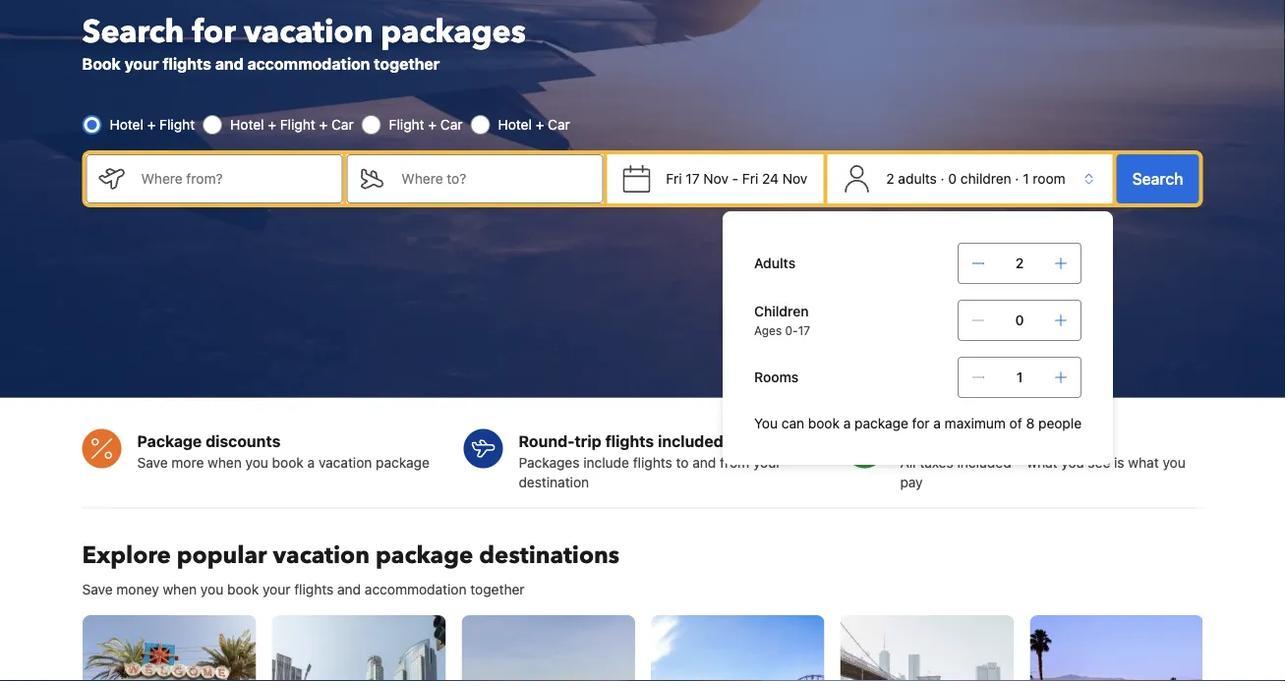 Task type: locate. For each thing, give the bounding box(es) containing it.
package
[[855, 415, 908, 432], [376, 454, 430, 470], [376, 540, 473, 572]]

0 horizontal spatial 2
[[886, 170, 895, 187]]

0 horizontal spatial nov
[[703, 170, 729, 187]]

1 flight from the left
[[159, 116, 195, 133]]

your inside explore popular vacation package destinations save money when you book your flights and accommodation together
[[263, 581, 291, 597]]

vacation inside the search for vacation packages book your flights and accommodation together
[[244, 11, 373, 53]]

hotel
[[110, 116, 144, 133], [230, 116, 264, 133], [498, 116, 532, 133]]

search
[[82, 11, 184, 53], [1132, 169, 1183, 188]]

adults
[[754, 255, 796, 271]]

1 vertical spatial save
[[82, 581, 113, 597]]

0 horizontal spatial when
[[163, 581, 197, 597]]

search for vacation packages book your flights and accommodation together
[[82, 11, 526, 73]]

1 horizontal spatial included
[[957, 454, 1012, 470]]

car
[[331, 116, 354, 133], [440, 116, 463, 133], [548, 116, 570, 133]]

you left 'see'
[[1061, 454, 1084, 470]]

hotel up where from? field
[[230, 116, 264, 133]]

book
[[808, 415, 840, 432], [272, 454, 304, 470], [227, 581, 259, 597]]

1 vertical spatial together
[[470, 581, 525, 597]]

when
[[208, 454, 242, 470], [163, 581, 197, 597]]

0 vertical spatial book
[[808, 415, 840, 432]]

your
[[125, 54, 159, 73], [753, 454, 781, 470], [263, 581, 291, 597]]

2 horizontal spatial and
[[693, 454, 716, 470]]

vacation inside explore popular vacation package destinations save money when you book your flights and accommodation together
[[273, 540, 370, 572]]

3 hotel from the left
[[498, 116, 532, 133]]

0 horizontal spatial flight
[[159, 116, 195, 133]]

for inside the search for vacation packages book your flights and accommodation together
[[192, 11, 236, 53]]

for
[[192, 11, 236, 53], [912, 415, 930, 432]]

0 horizontal spatial book
[[227, 581, 259, 597]]

you down discounts
[[245, 454, 268, 470]]

0 vertical spatial 2
[[886, 170, 895, 187]]

hotel for hotel + car
[[498, 116, 532, 133]]

packages
[[519, 454, 580, 470]]

1 horizontal spatial hotel
[[230, 116, 264, 133]]

no hidden fees all taxes included – what you see is what you pay
[[900, 432, 1186, 490]]

· right adults
[[941, 170, 945, 187]]

2 for 2 adults · 0 children · 1 room
[[886, 170, 895, 187]]

0 horizontal spatial fri
[[666, 170, 682, 187]]

1 horizontal spatial your
[[263, 581, 291, 597]]

0 horizontal spatial your
[[125, 54, 159, 73]]

1 hotel from the left
[[110, 116, 144, 133]]

1 horizontal spatial search
[[1132, 169, 1183, 188]]

save
[[137, 454, 168, 470], [82, 581, 113, 597]]

2
[[886, 170, 895, 187], [1016, 255, 1024, 271]]

1 horizontal spatial 17
[[798, 324, 810, 337]]

0 horizontal spatial hotel
[[110, 116, 144, 133]]

flights
[[163, 54, 211, 73], [605, 432, 654, 450], [633, 454, 672, 470], [294, 581, 334, 597]]

1 vertical spatial included
[[957, 454, 1012, 470]]

1 horizontal spatial save
[[137, 454, 168, 470]]

0 horizontal spatial together
[[374, 54, 440, 73]]

1 horizontal spatial and
[[337, 581, 361, 597]]

together down destinations
[[470, 581, 525, 597]]

17
[[686, 170, 700, 187], [798, 324, 810, 337]]

save down package
[[137, 454, 168, 470]]

4 + from the left
[[428, 116, 437, 133]]

fri 17 nov - fri 24 nov
[[666, 170, 808, 187]]

accommodation
[[247, 54, 370, 73], [365, 581, 467, 597]]

money
[[116, 581, 159, 597]]

0 vertical spatial 17
[[686, 170, 700, 187]]

1 vertical spatial and
[[693, 454, 716, 470]]

search inside the search for vacation packages book your flights and accommodation together
[[82, 11, 184, 53]]

0
[[948, 170, 957, 187], [1015, 312, 1024, 328]]

1 vertical spatial vacation
[[319, 454, 372, 470]]

explore
[[82, 540, 171, 572]]

1 up of at right
[[1017, 369, 1023, 385]]

is
[[1114, 454, 1125, 470]]

0 horizontal spatial search
[[82, 11, 184, 53]]

0 horizontal spatial and
[[215, 54, 244, 73]]

1 horizontal spatial 0
[[1015, 312, 1024, 328]]

1 horizontal spatial what
[[1128, 454, 1159, 470]]

package
[[137, 432, 202, 450]]

book down discounts
[[272, 454, 304, 470]]

a
[[844, 415, 851, 432], [934, 415, 941, 432], [307, 454, 315, 470]]

2 vertical spatial and
[[337, 581, 361, 597]]

2 vertical spatial book
[[227, 581, 259, 597]]

1 vertical spatial 2
[[1016, 255, 1024, 271]]

you
[[245, 454, 268, 470], [1061, 454, 1084, 470], [1163, 454, 1186, 470], [201, 581, 223, 597]]

flights inside the search for vacation packages book your flights and accommodation together
[[163, 54, 211, 73]]

together inside the search for vacation packages book your flights and accommodation together
[[374, 54, 440, 73]]

1 horizontal spatial nov
[[783, 170, 808, 187]]

2 vertical spatial vacation
[[273, 540, 370, 572]]

included
[[658, 432, 724, 450], [957, 454, 1012, 470]]

included down fees
[[957, 454, 1012, 470]]

1 vertical spatial 17
[[798, 324, 810, 337]]

car for flight + car
[[440, 116, 463, 133]]

you can book a package for a maximum of 8 people
[[754, 415, 1082, 432]]

2 fri from the left
[[742, 170, 758, 187]]

2 vertical spatial package
[[376, 540, 473, 572]]

included inside round-trip flights included packages include flights to and from your destination
[[658, 432, 724, 450]]

2 flight from the left
[[280, 116, 315, 133]]

5 + from the left
[[536, 116, 544, 133]]

0 horizontal spatial car
[[331, 116, 354, 133]]

2 what from the left
[[1128, 454, 1159, 470]]

your inside the search for vacation packages book your flights and accommodation together
[[125, 54, 159, 73]]

search inside button
[[1132, 169, 1183, 188]]

1 vertical spatial accommodation
[[365, 581, 467, 597]]

fri left -
[[666, 170, 682, 187]]

3 flight from the left
[[389, 116, 424, 133]]

1 horizontal spatial fri
[[742, 170, 758, 187]]

and inside round-trip flights included packages include flights to and from your destination
[[693, 454, 716, 470]]

what right is
[[1128, 454, 1159, 470]]

2 horizontal spatial book
[[808, 415, 840, 432]]

1 horizontal spatial for
[[912, 415, 930, 432]]

2 down 2 adults · 0 children · 1 room
[[1016, 255, 1024, 271]]

vacation
[[244, 11, 373, 53], [319, 454, 372, 470], [273, 540, 370, 572]]

explore popular vacation package destinations save money when you book your flights and accommodation together
[[82, 540, 620, 597]]

1 horizontal spatial ·
[[1015, 170, 1019, 187]]

no
[[900, 432, 921, 450]]

0 vertical spatial when
[[208, 454, 242, 470]]

2 left adults
[[886, 170, 895, 187]]

1 vertical spatial 0
[[1015, 312, 1024, 328]]

hotel + car
[[498, 116, 570, 133]]

1 vertical spatial book
[[272, 454, 304, 470]]

2 horizontal spatial your
[[753, 454, 781, 470]]

1 horizontal spatial 2
[[1016, 255, 1024, 271]]

your down popular
[[263, 581, 291, 597]]

0 vertical spatial included
[[658, 432, 724, 450]]

0 vertical spatial 0
[[948, 170, 957, 187]]

fri
[[666, 170, 682, 187], [742, 170, 758, 187]]

together inside explore popular vacation package destinations save money when you book your flights and accommodation together
[[470, 581, 525, 597]]

of
[[1010, 415, 1022, 432]]

1 vertical spatial 1
[[1017, 369, 1023, 385]]

+
[[147, 116, 156, 133], [268, 116, 276, 133], [319, 116, 328, 133], [428, 116, 437, 133], [536, 116, 544, 133]]

3 car from the left
[[548, 116, 570, 133]]

0 vertical spatial vacation
[[244, 11, 373, 53]]

can
[[782, 415, 804, 432]]

what right –
[[1027, 454, 1058, 470]]

2 horizontal spatial hotel
[[498, 116, 532, 133]]

included up to
[[658, 432, 724, 450]]

nov left -
[[703, 170, 729, 187]]

hotel up the where to? "field"
[[498, 116, 532, 133]]

0 horizontal spatial what
[[1027, 454, 1058, 470]]

book down popular
[[227, 581, 259, 597]]

you down popular
[[201, 581, 223, 597]]

1 left 'room'
[[1023, 170, 1029, 187]]

and
[[215, 54, 244, 73], [693, 454, 716, 470], [337, 581, 361, 597]]

1 horizontal spatial book
[[272, 454, 304, 470]]

2 + from the left
[[268, 116, 276, 133]]

fees
[[981, 432, 1014, 450]]

your for destinations
[[263, 581, 291, 597]]

discounts
[[206, 432, 281, 450]]

1 horizontal spatial a
[[844, 415, 851, 432]]

0 vertical spatial search
[[82, 11, 184, 53]]

1 horizontal spatial when
[[208, 454, 242, 470]]

together
[[374, 54, 440, 73], [470, 581, 525, 597]]

0 horizontal spatial save
[[82, 581, 113, 597]]

save left 'money'
[[82, 581, 113, 597]]

a inside package discounts save more when you book a vacation package
[[307, 454, 315, 470]]

0 vertical spatial together
[[374, 54, 440, 73]]

your inside round-trip flights included packages include flights to and from your destination
[[753, 454, 781, 470]]

1
[[1023, 170, 1029, 187], [1017, 369, 1023, 385]]

book
[[82, 54, 121, 73]]

hotel + flight + car
[[230, 116, 354, 133]]

hotel down book
[[110, 116, 144, 133]]

book right can
[[808, 415, 840, 432]]

17 down children
[[798, 324, 810, 337]]

fri right -
[[742, 170, 758, 187]]

1 horizontal spatial together
[[470, 581, 525, 597]]

flight
[[159, 116, 195, 133], [280, 116, 315, 133], [389, 116, 424, 133]]

17 left -
[[686, 170, 700, 187]]

nov right 24
[[783, 170, 808, 187]]

when inside package discounts save more when you book a vacation package
[[208, 454, 242, 470]]

round-trip flights included packages include flights to and from your destination
[[519, 432, 781, 490]]

see
[[1088, 454, 1111, 470]]

together down packages
[[374, 54, 440, 73]]

what
[[1027, 454, 1058, 470], [1128, 454, 1159, 470]]

·
[[941, 170, 945, 187], [1015, 170, 1019, 187]]

you
[[754, 415, 778, 432]]

Where from? field
[[125, 154, 343, 203]]

children
[[961, 170, 1012, 187]]

packages
[[381, 11, 526, 53]]

2 hotel from the left
[[230, 116, 264, 133]]

0 vertical spatial and
[[215, 54, 244, 73]]

-
[[732, 170, 739, 187]]

0 vertical spatial your
[[125, 54, 159, 73]]

1 + from the left
[[147, 116, 156, 133]]

2 car from the left
[[440, 116, 463, 133]]

you right is
[[1163, 454, 1186, 470]]

2 horizontal spatial car
[[548, 116, 570, 133]]

0 vertical spatial accommodation
[[247, 54, 370, 73]]

rooms
[[754, 369, 799, 385]]

1 horizontal spatial flight
[[280, 116, 315, 133]]

vacation for package
[[273, 540, 370, 572]]

0 horizontal spatial included
[[658, 432, 724, 450]]

0 horizontal spatial ·
[[941, 170, 945, 187]]

nov
[[703, 170, 729, 187], [783, 170, 808, 187]]

2 horizontal spatial flight
[[389, 116, 424, 133]]

+ for hotel + flight
[[147, 116, 156, 133]]

1 vertical spatial search
[[1132, 169, 1183, 188]]

vacation inside package discounts save more when you book a vacation package
[[319, 454, 372, 470]]

1 vertical spatial when
[[163, 581, 197, 597]]

your right from
[[753, 454, 781, 470]]

1 vertical spatial package
[[376, 454, 430, 470]]

0 vertical spatial save
[[137, 454, 168, 470]]

when down discounts
[[208, 454, 242, 470]]

0 horizontal spatial a
[[307, 454, 315, 470]]

0 horizontal spatial for
[[192, 11, 236, 53]]

your right book
[[125, 54, 159, 73]]

0 vertical spatial for
[[192, 11, 236, 53]]

0 vertical spatial package
[[855, 415, 908, 432]]

1 vertical spatial your
[[753, 454, 781, 470]]

1 fri from the left
[[666, 170, 682, 187]]

when right 'money'
[[163, 581, 197, 597]]

· right children
[[1015, 170, 1019, 187]]

to
[[676, 454, 689, 470]]

0 horizontal spatial 0
[[948, 170, 957, 187]]

1 what from the left
[[1027, 454, 1058, 470]]

1 horizontal spatial car
[[440, 116, 463, 133]]

package inside package discounts save more when you book a vacation package
[[376, 454, 430, 470]]

0-
[[785, 324, 798, 337]]

2 vertical spatial your
[[263, 581, 291, 597]]

17 inside "children ages 0-17"
[[798, 324, 810, 337]]



Task type: vqa. For each thing, say whether or not it's contained in the screenshot.
confirmed
no



Task type: describe. For each thing, give the bounding box(es) containing it.
2 for 2
[[1016, 255, 1024, 271]]

and inside explore popular vacation package destinations save money when you book your flights and accommodation together
[[337, 581, 361, 597]]

2 horizontal spatial a
[[934, 415, 941, 432]]

included inside the no hidden fees all taxes included – what you see is what you pay
[[957, 454, 1012, 470]]

3 + from the left
[[319, 116, 328, 133]]

1 vertical spatial for
[[912, 415, 930, 432]]

you inside package discounts save more when you book a vacation package
[[245, 454, 268, 470]]

Where to? field
[[386, 154, 603, 203]]

package discounts save more when you book a vacation package
[[137, 432, 430, 470]]

hotel for hotel + flight
[[110, 116, 144, 133]]

people
[[1038, 415, 1082, 432]]

hotel + flight
[[110, 116, 195, 133]]

adults
[[898, 170, 937, 187]]

hidden
[[925, 432, 978, 450]]

+ for hotel + car
[[536, 116, 544, 133]]

24
[[762, 170, 779, 187]]

when inside explore popular vacation package destinations save money when you book your flights and accommodation together
[[163, 581, 197, 597]]

save inside package discounts save more when you book a vacation package
[[137, 454, 168, 470]]

+ for flight + car
[[428, 116, 437, 133]]

book inside explore popular vacation package destinations save money when you book your flights and accommodation together
[[227, 581, 259, 597]]

ages
[[754, 324, 782, 337]]

accommodation inside explore popular vacation package destinations save money when you book your flights and accommodation together
[[365, 581, 467, 597]]

1 nov from the left
[[703, 170, 729, 187]]

book inside package discounts save more when you book a vacation package
[[272, 454, 304, 470]]

+ for hotel + flight + car
[[268, 116, 276, 133]]

more
[[171, 454, 204, 470]]

0 vertical spatial 1
[[1023, 170, 1029, 187]]

2 · from the left
[[1015, 170, 1019, 187]]

destinations
[[479, 540, 620, 572]]

8
[[1026, 415, 1035, 432]]

flights inside explore popular vacation package destinations save money when you book your flights and accommodation together
[[294, 581, 334, 597]]

search for search
[[1132, 169, 1183, 188]]

maximum
[[945, 415, 1006, 432]]

trip
[[575, 432, 602, 450]]

accommodation inside the search for vacation packages book your flights and accommodation together
[[247, 54, 370, 73]]

flight for hotel + flight
[[159, 116, 195, 133]]

children
[[754, 303, 809, 320]]

taxes
[[920, 454, 954, 470]]

1 · from the left
[[941, 170, 945, 187]]

include
[[583, 454, 629, 470]]

save inside explore popular vacation package destinations save money when you book your flights and accommodation together
[[82, 581, 113, 597]]

and inside the search for vacation packages book your flights and accommodation together
[[215, 54, 244, 73]]

2 adults · 0 children · 1 room
[[886, 170, 1066, 187]]

0 horizontal spatial 17
[[686, 170, 700, 187]]

popular
[[177, 540, 267, 572]]

flight for hotel + flight + car
[[280, 116, 315, 133]]

destination
[[519, 474, 589, 490]]

vacation for packages
[[244, 11, 373, 53]]

search button
[[1117, 154, 1199, 203]]

from
[[720, 454, 750, 470]]

package inside explore popular vacation package destinations save money when you book your flights and accommodation together
[[376, 540, 473, 572]]

your for packages
[[753, 454, 781, 470]]

hotel for hotel + flight + car
[[230, 116, 264, 133]]

pay
[[900, 474, 923, 490]]

2 nov from the left
[[783, 170, 808, 187]]

you inside explore popular vacation package destinations save money when you book your flights and accommodation together
[[201, 581, 223, 597]]

1 car from the left
[[331, 116, 354, 133]]

all
[[900, 454, 916, 470]]

search for search for vacation packages book your flights and accommodation together
[[82, 11, 184, 53]]

room
[[1033, 170, 1066, 187]]

children ages 0-17
[[754, 303, 810, 337]]

round-
[[519, 432, 575, 450]]

flight + car
[[389, 116, 463, 133]]

–
[[1015, 454, 1023, 470]]

car for hotel + car
[[548, 116, 570, 133]]



